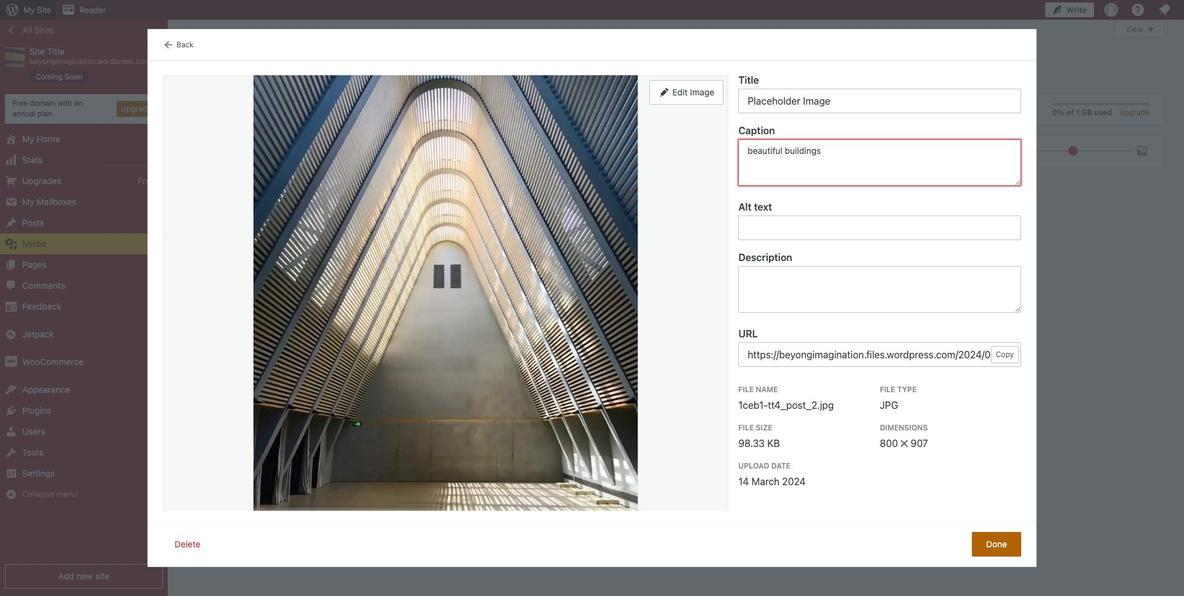 Task type: locate. For each thing, give the bounding box(es) containing it.
closed image
[[1148, 28, 1154, 32]]

menu
[[228, 94, 1001, 125]]

None text field
[[738, 140, 1021, 186], [738, 216, 1021, 241], [738, 343, 1021, 368], [738, 140, 1021, 186], [738, 216, 1021, 241], [738, 343, 1021, 368]]

dialog
[[148, 30, 1036, 567]]

manage your notifications image
[[1157, 2, 1172, 17]]

None range field
[[1015, 146, 1132, 157]]

highest hourly views 0 image
[[104, 158, 163, 166]]

None search field
[[1007, 94, 1038, 125]]

placeholder image image
[[253, 75, 638, 512]]

group
[[738, 75, 1021, 114], [738, 126, 1021, 190], [203, 143, 282, 160], [738, 203, 1021, 241], [738, 253, 1021, 317], [738, 330, 1021, 368]]

update your profile, personal settings, and more image
[[1104, 2, 1119, 17]]

None text field
[[738, 89, 1021, 114], [738, 267, 1021, 314], [738, 89, 1021, 114], [738, 267, 1021, 314]]

main content
[[188, 20, 1164, 359]]



Task type: vqa. For each thing, say whether or not it's contained in the screenshot.
%) associated with Comments 0 0 ( 0 %)
no



Task type: describe. For each thing, give the bounding box(es) containing it.
help image
[[1130, 2, 1145, 17]]

img image
[[5, 356, 17, 369]]



